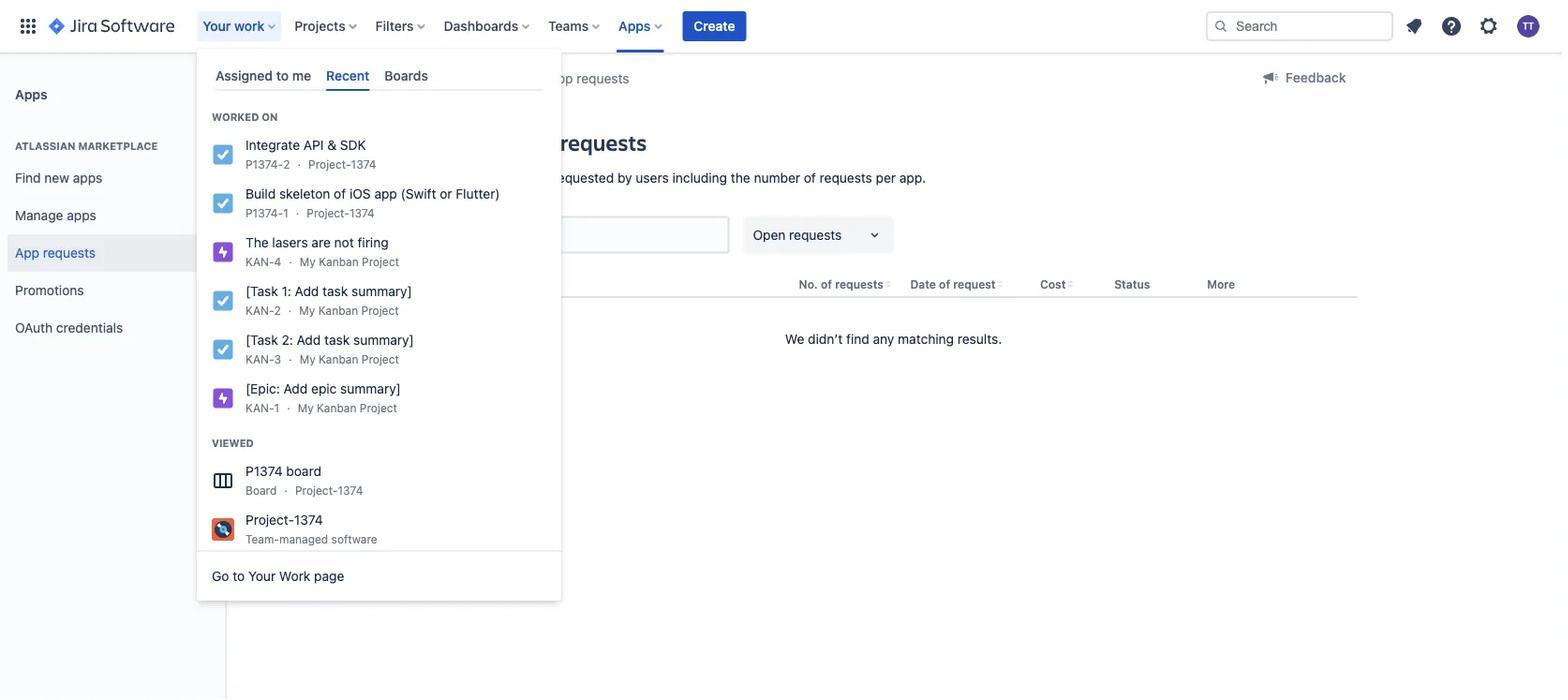 Task type: describe. For each thing, give the bounding box(es) containing it.
oauth credentials
[[15, 320, 123, 336]]

projects button
[[289, 11, 364, 41]]

by
[[618, 170, 633, 186]]

go to your work page
[[212, 568, 344, 584]]

teams button
[[543, 11, 608, 41]]

to for assigned
[[276, 68, 289, 83]]

of left ios
[[334, 186, 346, 202]]

work
[[234, 18, 265, 34]]

kanban for summary]
[[317, 401, 357, 415]]

board
[[286, 464, 322, 479]]

date of request
[[911, 277, 996, 291]]

this
[[430, 170, 455, 186]]

flutter)
[[456, 186, 500, 202]]

my kanban project for task
[[300, 353, 399, 366]]

of right the no.
[[821, 277, 833, 291]]

1 vertical spatial app
[[518, 128, 557, 157]]

manage for manage apps link
[[15, 208, 63, 223]]

[task 1: add task summary]
[[246, 284, 412, 299]]

kanban for not
[[319, 255, 359, 268]]

ios
[[350, 186, 371, 202]]

per
[[876, 170, 896, 186]]

go to your work page link
[[197, 558, 561, 595]]

this is a list of apps requested by users including the number of requests per app.
[[430, 170, 926, 186]]

2:
[[282, 333, 293, 348]]

apps inside manage apps link
[[67, 208, 96, 223]]

assigned to me
[[216, 68, 311, 83]]

including
[[673, 170, 728, 186]]

kanban down the [task 1: add task summary]
[[319, 304, 358, 317]]

notifications image
[[1404, 15, 1426, 38]]

settings image
[[1479, 15, 1501, 38]]

p1374-1
[[246, 206, 289, 220]]

oauth
[[15, 320, 53, 336]]

find
[[15, 170, 41, 186]]

lasers
[[272, 235, 308, 251]]

app requests
[[15, 245, 96, 261]]

on
[[262, 111, 278, 123]]

integrate api & sdk
[[246, 138, 366, 153]]

software
[[332, 533, 378, 546]]

2 vertical spatial add
[[284, 381, 308, 397]]

team-
[[246, 533, 279, 546]]

is
[[459, 170, 469, 186]]

Search field
[[1207, 11, 1394, 41]]

manage apps link
[[8, 197, 218, 234]]

kan- for the lasers are not firing
[[246, 255, 274, 268]]

status
[[1115, 277, 1151, 291]]

oauth credentials link
[[8, 309, 218, 347]]

project-1374 for of
[[307, 206, 375, 220]]

my for are
[[300, 255, 316, 268]]

your profile and settings image
[[1518, 15, 1540, 38]]

the
[[246, 235, 269, 251]]

me
[[292, 68, 311, 83]]

of right date
[[940, 277, 951, 291]]

any
[[873, 331, 895, 347]]

atlassian marketplace group
[[8, 120, 218, 353]]

app requests link
[[8, 234, 218, 272]]

go
[[212, 568, 229, 584]]

date
[[911, 277, 937, 291]]

find new apps link
[[8, 159, 218, 197]]

cost button
[[1041, 277, 1066, 291]]

Search for requested apps field
[[432, 218, 728, 252]]

2 vertical spatial app
[[375, 186, 397, 202]]

your work button
[[197, 11, 283, 41]]

2 vertical spatial project-1374
[[295, 484, 363, 497]]

p1374- for integrate
[[246, 158, 283, 171]]

2 vertical spatial summary]
[[340, 381, 401, 397]]

credentials
[[56, 320, 123, 336]]

task for 1:
[[323, 284, 348, 299]]

[epic: add epic summary]
[[246, 381, 401, 397]]

jira
[[454, 71, 476, 86]]

users
[[636, 170, 669, 186]]

summary] for [task 1: add task summary]
[[352, 284, 412, 299]]

3
[[274, 353, 281, 366]]

kan-2
[[246, 304, 281, 317]]

1 for skeleton
[[283, 206, 289, 220]]

work
[[279, 568, 311, 584]]

kan- for [epic: add epic summary]
[[246, 401, 274, 415]]

app.
[[900, 170, 926, 186]]

my kanban project down the [task 1: add task summary]
[[299, 304, 399, 317]]

1 for add
[[274, 401, 280, 415]]

apps button
[[613, 11, 670, 41]]

or
[[440, 186, 452, 202]]

1374 down ios
[[350, 206, 375, 220]]

summary] for [task 2: add task summary]
[[354, 333, 414, 348]]

0 vertical spatial app
[[551, 71, 573, 86]]

your work
[[203, 18, 265, 34]]

epic
[[311, 381, 337, 397]]

project for [task 2: add task summary]
[[362, 353, 399, 366]]

4
[[274, 255, 282, 268]]

kan- for [task 1: add task summary]
[[246, 304, 274, 317]]

number
[[754, 170, 801, 186]]

project-1374 for &
[[308, 158, 376, 171]]

kan-3
[[246, 353, 281, 366]]

requested
[[553, 170, 614, 186]]

marketplace
[[78, 140, 158, 152]]

integrate
[[246, 138, 300, 153]]

requests down primary element
[[577, 71, 630, 86]]

manage for manage app requests link
[[499, 71, 547, 86]]

sdk
[[340, 138, 366, 153]]

primary element
[[11, 0, 1207, 53]]

2 for [task
[[274, 304, 281, 317]]

search image
[[1214, 19, 1229, 34]]

1374 inside project-1374 team-managed software
[[294, 513, 323, 528]]

add for 2:
[[297, 333, 321, 348]]

not
[[334, 235, 354, 251]]

open
[[753, 227, 786, 242]]

appswitcher icon image
[[17, 15, 39, 38]]

request
[[954, 277, 996, 291]]

my for add
[[300, 353, 316, 366]]

recent
[[326, 68, 370, 83]]

feedback button
[[1249, 63, 1358, 93]]

1 vertical spatial manage app requests
[[430, 128, 647, 157]]

no. of requests
[[799, 277, 884, 291]]

project-1374 team-managed software
[[246, 513, 378, 546]]

promotions link
[[8, 272, 218, 309]]

my down the [task 1: add task summary]
[[299, 304, 315, 317]]

1374 down sdk
[[351, 158, 376, 171]]



Task type: locate. For each thing, give the bounding box(es) containing it.
project- up team-
[[246, 513, 294, 528]]

0 vertical spatial project-1374
[[308, 158, 376, 171]]

app
[[551, 71, 573, 86], [518, 128, 557, 157], [375, 186, 397, 202]]

0 horizontal spatial 2
[[274, 304, 281, 317]]

app down teams
[[551, 71, 573, 86]]

viewed
[[212, 438, 254, 450]]

2 [task from the top
[[246, 333, 278, 348]]

0 horizontal spatial your
[[203, 18, 231, 34]]

&
[[327, 138, 337, 153]]

0 vertical spatial manage app requests
[[499, 71, 630, 86]]

1374 up managed
[[294, 513, 323, 528]]

kan- up [epic:
[[246, 353, 274, 366]]

the lasers are not firing
[[246, 235, 389, 251]]

0 vertical spatial manage
[[499, 71, 547, 86]]

project-1374
[[308, 158, 376, 171], [307, 206, 375, 220], [295, 484, 363, 497]]

worked
[[212, 111, 259, 123]]

p1374
[[246, 464, 283, 479]]

app
[[15, 245, 39, 261]]

project- down board
[[295, 484, 338, 497]]

summary] right epic
[[340, 381, 401, 397]]

task right 1:
[[323, 284, 348, 299]]

1 down 'skeleton'
[[283, 206, 289, 220]]

my down [task 2: add task summary]
[[300, 353, 316, 366]]

new
[[44, 170, 69, 186]]

summary] down the firing at the top left of the page
[[352, 284, 412, 299]]

of right list
[[504, 170, 516, 186]]

0 horizontal spatial apps
[[15, 86, 47, 101]]

your
[[203, 18, 231, 34], [248, 568, 276, 584]]

filters button
[[370, 11, 433, 41]]

tab list
[[208, 60, 550, 91]]

dashboards button
[[438, 11, 537, 41]]

p1374- for build
[[246, 206, 283, 220]]

apps up "atlassian"
[[15, 86, 47, 101]]

apps down "find new apps"
[[67, 208, 96, 223]]

to inside tab list
[[276, 68, 289, 83]]

1 horizontal spatial your
[[248, 568, 276, 584]]

requests
[[577, 71, 630, 86], [561, 128, 647, 157], [820, 170, 873, 186], [790, 227, 842, 242], [43, 245, 96, 261], [836, 277, 884, 291]]

page
[[314, 568, 344, 584]]

kanban down epic
[[317, 401, 357, 415]]

results.
[[958, 331, 1002, 347]]

3 kan- from the top
[[246, 353, 274, 366]]

kan- down the the
[[246, 255, 274, 268]]

0 vertical spatial 1
[[283, 206, 289, 220]]

manage right jira
[[499, 71, 547, 86]]

create
[[694, 18, 735, 34]]

filters
[[376, 18, 414, 34]]

project-
[[308, 158, 351, 171], [307, 206, 350, 220], [295, 484, 338, 497], [246, 513, 294, 528]]

to for go
[[233, 568, 245, 584]]

1 vertical spatial add
[[297, 333, 321, 348]]

1 vertical spatial p1374-
[[246, 206, 283, 220]]

p1374- down "build"
[[246, 206, 283, 220]]

manage inside atlassian marketplace group
[[15, 208, 63, 223]]

assigned
[[216, 68, 273, 83]]

manage app requests up requested
[[430, 128, 647, 157]]

kanban
[[319, 255, 359, 268], [319, 304, 358, 317], [319, 353, 359, 366], [317, 401, 357, 415]]

[task
[[246, 284, 278, 299], [246, 333, 278, 348]]

tab list containing assigned to me
[[208, 60, 550, 91]]

my for epic
[[298, 401, 314, 415]]

add for 1:
[[295, 284, 319, 299]]

1 horizontal spatial apps
[[619, 18, 651, 34]]

kan- for [task 2: add task summary]
[[246, 353, 274, 366]]

0 vertical spatial p1374-
[[246, 158, 283, 171]]

requests right the no.
[[836, 277, 884, 291]]

to inside go to your work page 'link'
[[233, 568, 245, 584]]

project
[[362, 255, 400, 268], [361, 304, 399, 317], [362, 353, 399, 366], [360, 401, 397, 415]]

matching
[[898, 331, 954, 347]]

project-1374 down ios
[[307, 206, 375, 220]]

1 p1374- from the top
[[246, 158, 283, 171]]

are
[[312, 235, 331, 251]]

atlassian marketplace
[[15, 140, 158, 152]]

my kanban project for not
[[300, 255, 400, 268]]

build
[[246, 186, 276, 202]]

summary]
[[352, 284, 412, 299], [354, 333, 414, 348], [340, 381, 401, 397]]

1 vertical spatial 1
[[274, 401, 280, 415]]

2 p1374- from the top
[[246, 206, 283, 220]]

0 vertical spatial add
[[295, 284, 319, 299]]

manage app requests link
[[499, 68, 630, 90]]

1 horizontal spatial 1
[[283, 206, 289, 220]]

create button
[[683, 11, 747, 41]]

(swift
[[401, 186, 436, 202]]

kan-1
[[246, 401, 280, 415]]

[task for [task 2: add task summary]
[[246, 333, 278, 348]]

app right ios
[[375, 186, 397, 202]]

1 [task from the top
[[246, 284, 278, 299]]

[task for [task 1: add task summary]
[[246, 284, 278, 299]]

[task up kan-3
[[246, 333, 278, 348]]

of right number
[[804, 170, 816, 186]]

2 kan- from the top
[[246, 304, 274, 317]]

manage apps
[[15, 208, 96, 223]]

[task up the kan-2
[[246, 284, 278, 299]]

open requests
[[753, 227, 842, 242]]

jira link
[[430, 68, 476, 90]]

project- inside project-1374 team-managed software
[[246, 513, 294, 528]]

1 vertical spatial project-1374
[[307, 206, 375, 220]]

kanban for task
[[319, 353, 359, 366]]

list
[[483, 170, 501, 186]]

my kanban project for summary]
[[298, 401, 397, 415]]

find new apps
[[15, 170, 102, 186]]

1 vertical spatial summary]
[[354, 333, 414, 348]]

project-1374 down board
[[295, 484, 363, 497]]

1 vertical spatial [task
[[246, 333, 278, 348]]

requests left per
[[820, 170, 873, 186]]

0 vertical spatial your
[[203, 18, 231, 34]]

banner containing your work
[[0, 0, 1563, 53]]

no. of requests button
[[799, 277, 884, 291]]

requests down manage apps
[[43, 245, 96, 261]]

1 down [epic:
[[274, 401, 280, 415]]

app up requested
[[518, 128, 557, 157]]

apps right list
[[520, 170, 550, 186]]

0 vertical spatial summary]
[[352, 284, 412, 299]]

apps inside find new apps link
[[73, 170, 102, 186]]

kan- down [epic:
[[246, 401, 274, 415]]

project down [task 2: add task summary]
[[362, 353, 399, 366]]

task down the [task 1: add task summary]
[[325, 333, 350, 348]]

project-1374 down "&"
[[308, 158, 376, 171]]

kan- up kan-3
[[246, 304, 274, 317]]

requests inside atlassian marketplace group
[[43, 245, 96, 261]]

0 horizontal spatial 1
[[274, 401, 280, 415]]

add right 2:
[[297, 333, 321, 348]]

my kanban project down epic
[[298, 401, 397, 415]]

board
[[246, 484, 277, 497]]

0 vertical spatial [task
[[246, 284, 278, 299]]

p1374-2
[[246, 158, 290, 171]]

we
[[785, 331, 805, 347]]

a
[[472, 170, 480, 186]]

project down the firing at the top left of the page
[[362, 255, 400, 268]]

2 up 3 in the bottom left of the page
[[274, 304, 281, 317]]

context icon image
[[430, 68, 452, 90], [430, 68, 452, 90]]

1 horizontal spatial to
[[276, 68, 289, 83]]

my down the lasers are not firing
[[300, 255, 316, 268]]

project- down 'skeleton'
[[307, 206, 350, 220]]

0 vertical spatial 2
[[283, 158, 290, 171]]

apps right teams popup button on the top of page
[[619, 18, 651, 34]]

worked on
[[212, 111, 278, 123]]

more
[[1208, 277, 1236, 291]]

1
[[283, 206, 289, 220], [274, 401, 280, 415]]

managed
[[279, 533, 328, 546]]

skeleton
[[279, 186, 330, 202]]

project for [epic: add epic summary]
[[360, 401, 397, 415]]

kan-4
[[246, 255, 282, 268]]

requests right 'open'
[[790, 227, 842, 242]]

1 vertical spatial to
[[233, 568, 245, 584]]

0 vertical spatial apps
[[619, 18, 651, 34]]

1 horizontal spatial 2
[[283, 158, 290, 171]]

api
[[304, 138, 324, 153]]

help image
[[1441, 15, 1464, 38]]

to right go
[[233, 568, 245, 584]]

add right 1:
[[295, 284, 319, 299]]

my down [epic: add epic summary]
[[298, 401, 314, 415]]

1 vertical spatial apps
[[15, 86, 47, 101]]

0 vertical spatial task
[[323, 284, 348, 299]]

project for the lasers are not firing
[[362, 255, 400, 268]]

1 vertical spatial task
[[325, 333, 350, 348]]

my kanban project down not
[[300, 255, 400, 268]]

1 vertical spatial your
[[248, 568, 276, 584]]

didn't
[[808, 331, 843, 347]]

p1374- down "integrate"
[[246, 158, 283, 171]]

open image
[[864, 224, 886, 246]]

1374 up software
[[338, 484, 363, 497]]

dashboards
[[444, 18, 519, 34]]

2 vertical spatial manage
[[15, 208, 63, 223]]

kanban down not
[[319, 255, 359, 268]]

requests up requested
[[561, 128, 647, 157]]

atlassian
[[15, 140, 76, 152]]

task
[[323, 284, 348, 299], [325, 333, 350, 348]]

1 kan- from the top
[[246, 255, 274, 268]]

0 horizontal spatial to
[[233, 568, 245, 584]]

apps inside dropdown button
[[619, 18, 651, 34]]

manage up a
[[430, 128, 514, 157]]

task for 2:
[[325, 333, 350, 348]]

your inside go to your work page 'link'
[[248, 568, 276, 584]]

your inside your work dropdown button
[[203, 18, 231, 34]]

cost
[[1041, 277, 1066, 291]]

project down [epic: add epic summary]
[[360, 401, 397, 415]]

apps right new
[[73, 170, 102, 186]]

0 vertical spatial to
[[276, 68, 289, 83]]

to left me
[[276, 68, 289, 83]]

4 kan- from the top
[[246, 401, 274, 415]]

kanban down [task 2: add task summary]
[[319, 353, 359, 366]]

projects
[[295, 18, 346, 34]]

add left epic
[[284, 381, 308, 397]]

project down the [task 1: add task summary]
[[361, 304, 399, 317]]

my kanban project down [task 2: add task summary]
[[300, 353, 399, 366]]

teams
[[549, 18, 589, 34]]

banner
[[0, 0, 1563, 53]]

to
[[276, 68, 289, 83], [233, 568, 245, 584]]

summary] down the [task 1: add task summary]
[[354, 333, 414, 348]]

2 for integrate
[[283, 158, 290, 171]]

add
[[295, 284, 319, 299], [297, 333, 321, 348], [284, 381, 308, 397]]

1 vertical spatial 2
[[274, 304, 281, 317]]

manage app requests down teams
[[499, 71, 630, 86]]

no.
[[799, 277, 818, 291]]

feedback
[[1286, 70, 1347, 85]]

manage down find
[[15, 208, 63, 223]]

manage
[[499, 71, 547, 86], [430, 128, 514, 157], [15, 208, 63, 223]]

[task 2: add task summary]
[[246, 333, 414, 348]]

apps
[[520, 170, 550, 186], [73, 170, 102, 186], [67, 208, 96, 223]]

project- down "&"
[[308, 158, 351, 171]]

2
[[283, 158, 290, 171], [274, 304, 281, 317]]

1 vertical spatial manage
[[430, 128, 514, 157]]

my kanban project
[[300, 255, 400, 268], [299, 304, 399, 317], [300, 353, 399, 366], [298, 401, 397, 415]]

2 down "integrate"
[[283, 158, 290, 171]]

jira software image
[[49, 15, 175, 38], [49, 15, 175, 38]]



Task type: vqa. For each thing, say whether or not it's contained in the screenshot.
skeleton's 1
yes



